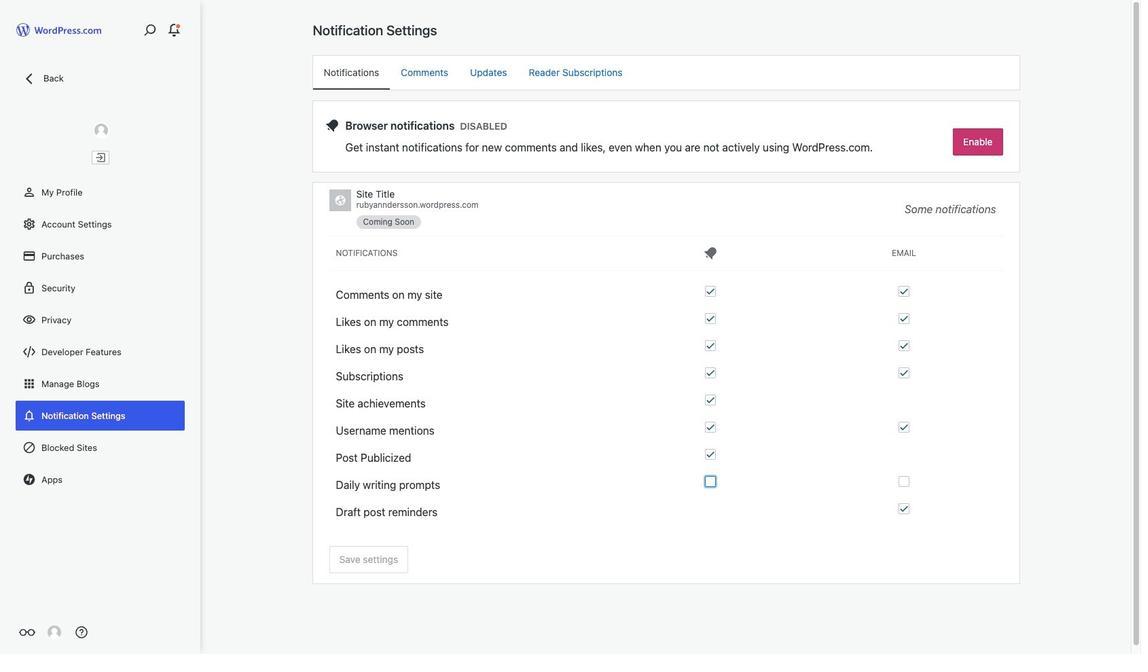 Task type: locate. For each thing, give the bounding box(es) containing it.
person image
[[22, 186, 36, 199]]

ruby anderson image
[[93, 122, 109, 139]]

settings image
[[22, 217, 36, 231]]

lock image
[[22, 281, 36, 295]]

credit_card image
[[22, 249, 36, 263]]

main content
[[313, 22, 1020, 584]]

None checkbox
[[705, 286, 716, 297], [899, 286, 910, 297], [705, 313, 716, 324], [899, 313, 910, 324], [705, 340, 716, 351], [899, 340, 910, 351], [899, 368, 910, 379], [705, 422, 716, 433], [705, 449, 716, 460], [705, 286, 716, 297], [899, 286, 910, 297], [705, 313, 716, 324], [899, 313, 910, 324], [705, 340, 716, 351], [899, 340, 910, 351], [899, 368, 910, 379], [705, 422, 716, 433], [705, 449, 716, 460]]

menu
[[313, 56, 1020, 90]]

block image
[[22, 441, 36, 455]]

None checkbox
[[705, 368, 716, 379], [705, 395, 716, 406], [899, 422, 910, 433], [705, 476, 716, 487], [899, 476, 910, 487], [899, 504, 910, 514], [705, 368, 716, 379], [705, 395, 716, 406], [899, 422, 910, 433], [705, 476, 716, 487], [899, 476, 910, 487], [899, 504, 910, 514]]

visibility image
[[22, 313, 36, 327]]



Task type: describe. For each thing, give the bounding box(es) containing it.
log out of wordpress.com image
[[94, 152, 106, 164]]

reader image
[[19, 625, 35, 641]]

apps image
[[22, 377, 36, 391]]

ruby anderson image
[[48, 626, 61, 639]]

notifications image
[[22, 409, 36, 423]]



Task type: vqa. For each thing, say whether or not it's contained in the screenshot.
AND inside the 'Get access to email features that let you communicate with your customers and prospects.'
no



